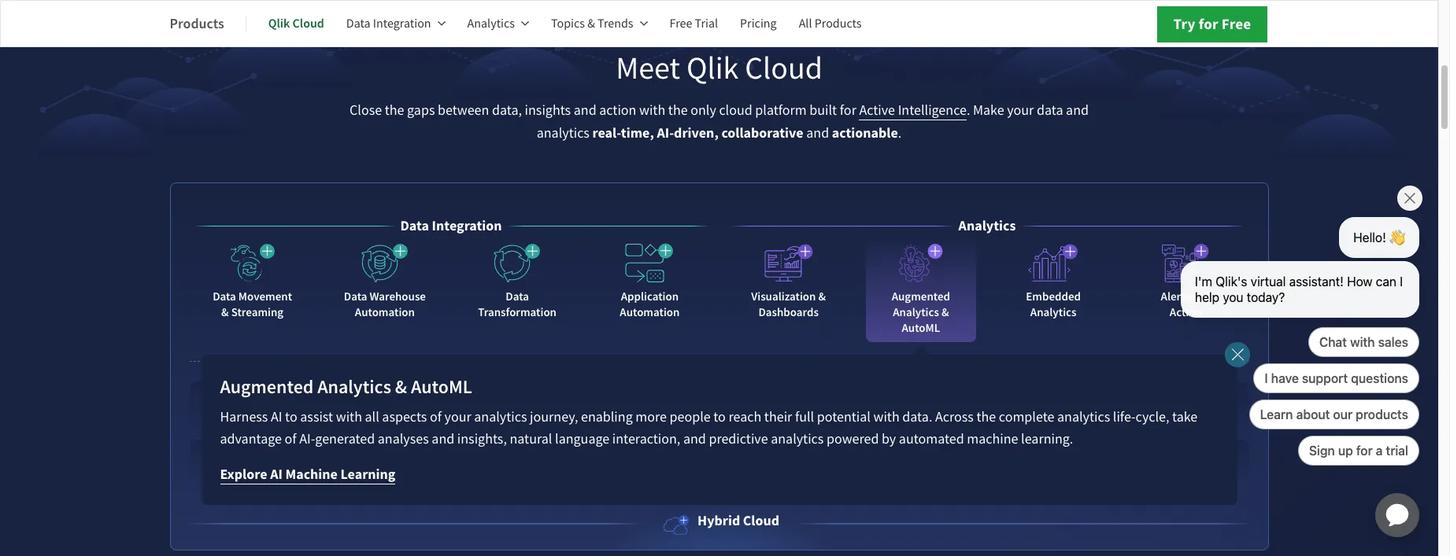 Task type: describe. For each thing, give the bounding box(es) containing it.
between
[[438, 102, 489, 120]]

2 horizontal spatial with
[[874, 409, 900, 427]]

dashboards
[[759, 305, 819, 321]]

ai- inside harness ai to assist with all aspects of your analytics journey, enabling more people to reach their full potential with data. across the complete analytics life-cycle, take advantage of ai-generated analyses and insights, natural language interaction, and predictive analytics powered by automated machine learning.
[[299, 431, 315, 449]]

cloud for hybrid cloud
[[743, 512, 780, 531]]

ai for machine
[[270, 465, 283, 484]]

advantage
[[220, 431, 282, 449]]

automation inside data warehouse automation
[[355, 305, 415, 321]]

cycle,
[[1136, 409, 1170, 427]]

foundational services
[[659, 355, 779, 369]]

try for free link
[[1157, 6, 1268, 43]]

hybrid
[[698, 512, 740, 531]]

trial
[[695, 16, 718, 31]]

2 to from the left
[[714, 409, 726, 427]]

data warehouse automation
[[344, 289, 426, 321]]

across
[[935, 409, 974, 427]]

warehouse
[[370, 289, 426, 305]]

products inside 'link'
[[815, 16, 862, 31]]

1 horizontal spatial of
[[430, 409, 442, 427]]

data integration inside data integration link
[[346, 16, 431, 31]]

analyses
[[378, 431, 429, 449]]

journey,
[[530, 409, 578, 427]]

data for 'data movement & streaming' button
[[213, 289, 236, 305]]

explore
[[220, 465, 267, 484]]

and inside . make your data and analytics
[[1066, 102, 1089, 120]]

all
[[365, 409, 379, 427]]

powered
[[827, 431, 879, 449]]

application automation button
[[595, 237, 705, 327]]

data
[[1037, 102, 1063, 120]]

more
[[636, 409, 667, 427]]

foundational
[[659, 355, 733, 369]]

and up real-
[[574, 102, 597, 120]]

and down the people
[[683, 431, 706, 449]]

& inside tooltip
[[395, 375, 407, 400]]

analytics left life-
[[1057, 409, 1110, 427]]

meet qlik cloud
[[616, 48, 823, 88]]

topics
[[551, 16, 585, 31]]

try
[[1174, 14, 1196, 34]]

movement
[[238, 289, 292, 305]]

automl inside augmented analytics & automl
[[902, 321, 940, 336]]

potential
[[817, 409, 871, 427]]

0 horizontal spatial products
[[170, 14, 224, 33]]

data integration link
[[346, 5, 445, 43]]

meet
[[616, 48, 680, 88]]

data for 'data transformation' button
[[506, 289, 529, 305]]

your inside . make your data and analytics
[[1007, 102, 1034, 120]]

their
[[764, 409, 792, 427]]

full
[[795, 409, 814, 427]]

data.
[[903, 409, 933, 427]]

real-
[[593, 124, 621, 143]]

0 horizontal spatial for
[[840, 102, 857, 120]]

actionable
[[832, 124, 898, 143]]

trends
[[598, 16, 634, 31]]

analytics link
[[467, 5, 529, 43]]

hybrid cloud button
[[659, 510, 780, 538]]

learning
[[341, 465, 396, 484]]

machine
[[967, 431, 1019, 449]]

qlik cloud link
[[268, 5, 324, 43]]

streaming
[[231, 305, 284, 321]]

pricing
[[740, 16, 777, 31]]

learning.
[[1021, 431, 1073, 449]]

embedded analytics
[[1026, 289, 1081, 321]]

real-time, ai-driven, collaborative and actionable .
[[593, 124, 902, 143]]

explore ai machine learning link
[[220, 465, 396, 485]]

1 vertical spatial cloud
[[745, 48, 823, 88]]

application
[[621, 289, 679, 305]]

aspects
[[382, 409, 427, 427]]

assist
[[300, 409, 333, 427]]

free trial link
[[670, 5, 718, 43]]

harness
[[220, 409, 268, 427]]

language
[[555, 431, 610, 449]]

take
[[1172, 409, 1198, 427]]

explore ai machine learning
[[220, 465, 396, 484]]

visualization
[[751, 289, 816, 305]]

complete
[[999, 409, 1055, 427]]

data transformation button
[[462, 237, 573, 327]]

analytics inside embedded analytics
[[1031, 305, 1077, 321]]

data movement & streaming
[[213, 289, 292, 321]]

augmented analytics & automl inside tooltip
[[220, 375, 472, 400]]

analytics inside 'link'
[[467, 16, 515, 31]]

. inside . make your data and analytics
[[967, 102, 970, 120]]

qlik cloud
[[268, 15, 324, 31]]

free inside free trial link
[[670, 16, 692, 31]]

generated
[[315, 431, 375, 449]]

active
[[859, 102, 895, 120]]

the inside harness ai to assist with all aspects of your analytics journey, enabling more people to reach their full potential with data. across the complete analytics life-cycle, take advantage of ai-generated analyses and insights, natural language interaction, and predictive analytics powered by automated machine learning.
[[977, 409, 996, 427]]

for inside try for free link
[[1199, 14, 1219, 34]]

and inside real-time, ai-driven, collaborative and actionable .
[[806, 124, 829, 143]]

hybrid cloud
[[698, 512, 780, 531]]

data movement & streaming button
[[197, 237, 308, 327]]

built
[[810, 102, 837, 120]]

automl inside augmented analytics & automl tooltip
[[411, 375, 472, 400]]

analytics inside tooltip
[[317, 375, 391, 400]]



Task type: locate. For each thing, give the bounding box(es) containing it.
your inside harness ai to assist with all aspects of your analytics journey, enabling more people to reach their full potential with data. across the complete analytics life-cycle, take advantage of ai-generated analyses and insights, natural language interaction, and predictive analytics powered by automated machine learning.
[[445, 409, 471, 427]]

1 horizontal spatial for
[[1199, 14, 1219, 34]]

1 vertical spatial .
[[898, 124, 902, 143]]

topics & trends
[[551, 16, 634, 31]]

and right data
[[1066, 102, 1089, 120]]

of right aspects
[[430, 409, 442, 427]]

0 vertical spatial of
[[430, 409, 442, 427]]

data inside data warehouse automation
[[344, 289, 367, 305]]

for
[[1199, 14, 1219, 34], [840, 102, 857, 120]]

the left "only"
[[668, 102, 688, 120]]

augmented inside button
[[892, 289, 950, 305]]

data inside data transformation
[[506, 289, 529, 305]]

ai- down assist
[[299, 431, 315, 449]]

with up generated
[[336, 409, 362, 427]]

ai-
[[657, 124, 674, 143], [299, 431, 315, 449]]

analytics
[[467, 16, 515, 31], [959, 217, 1016, 235], [893, 305, 939, 321], [1031, 305, 1077, 321], [317, 375, 391, 400]]

1 vertical spatial of
[[285, 431, 297, 449]]

analytics inside . make your data and analytics
[[537, 124, 590, 143]]

augmented analytics & automl button
[[866, 237, 976, 343]]

with up by in the bottom right of the page
[[874, 409, 900, 427]]

1 horizontal spatial your
[[1007, 102, 1034, 120]]

0 horizontal spatial to
[[285, 409, 297, 427]]

platform
[[755, 102, 807, 120]]

automated
[[899, 431, 964, 449]]

cloud
[[719, 102, 753, 120]]

and
[[574, 102, 597, 120], [1066, 102, 1089, 120], [806, 124, 829, 143], [432, 431, 455, 449], [683, 431, 706, 449]]

1 vertical spatial your
[[445, 409, 471, 427]]

harness ai to assist with all aspects of your analytics journey, enabling more people to reach their full potential with data. across the complete analytics life-cycle, take advantage of ai-generated analyses and insights, natural language interaction, and predictive analytics powered by automated machine learning.
[[220, 409, 1198, 449]]

ai inside harness ai to assist with all aspects of your analytics journey, enabling more people to reach their full potential with data. across the complete analytics life-cycle, take advantage of ai-generated analyses and insights, natural language interaction, and predictive analytics powered by automated machine learning.
[[271, 409, 282, 427]]

data transformation
[[478, 289, 557, 321]]

0 vertical spatial your
[[1007, 102, 1034, 120]]

. left make
[[967, 102, 970, 120]]

by
[[882, 431, 896, 449]]

1 vertical spatial ai-
[[299, 431, 315, 449]]

1 horizontal spatial to
[[714, 409, 726, 427]]

& inside "visualization & dashboards"
[[818, 289, 826, 305]]

1 to from the left
[[285, 409, 297, 427]]

2 automation from the left
[[620, 305, 680, 321]]

people
[[670, 409, 711, 427]]

0 horizontal spatial qlik
[[268, 15, 290, 31]]

& inside products menu bar
[[588, 16, 595, 31]]

for right the try on the right top of page
[[1199, 14, 1219, 34]]

pricing link
[[740, 5, 777, 43]]

1 horizontal spatial free
[[1222, 14, 1252, 34]]

products menu bar
[[170, 5, 884, 43]]

data
[[346, 16, 371, 31], [400, 217, 429, 235], [213, 289, 236, 305], [344, 289, 367, 305], [506, 289, 529, 305]]

natural
[[510, 431, 552, 449]]

analytics down full
[[771, 431, 824, 449]]

cloud inside "button"
[[743, 512, 780, 531]]

& inside data movement & streaming
[[221, 305, 229, 321]]

integration inside products menu bar
[[373, 16, 431, 31]]

data inside products menu bar
[[346, 16, 371, 31]]

analytics inside augmented analytics & automl
[[893, 305, 939, 321]]

driven,
[[674, 124, 719, 143]]

0 vertical spatial .
[[967, 102, 970, 120]]

to left assist
[[285, 409, 297, 427]]

1 horizontal spatial with
[[639, 102, 666, 120]]

visualization & dashboards
[[751, 289, 826, 321]]

ai right explore on the bottom left of the page
[[270, 465, 283, 484]]

1 horizontal spatial .
[[967, 102, 970, 120]]

1 vertical spatial augmented
[[220, 375, 314, 400]]

1 automation from the left
[[355, 305, 415, 321]]

augmented analytics & automl
[[892, 289, 950, 336], [220, 375, 472, 400]]

0 horizontal spatial the
[[385, 102, 404, 120]]

application
[[1357, 475, 1439, 557]]

augmented inside tooltip
[[220, 375, 314, 400]]

1 vertical spatial qlik
[[687, 48, 739, 88]]

1 horizontal spatial qlik
[[687, 48, 739, 88]]

0 vertical spatial ai
[[271, 409, 282, 427]]

products
[[170, 14, 224, 33], [815, 16, 862, 31]]

qlik inside qlik cloud link
[[268, 15, 290, 31]]

0 horizontal spatial with
[[336, 409, 362, 427]]

0 vertical spatial automl
[[902, 321, 940, 336]]

insights
[[525, 102, 571, 120]]

1 vertical spatial ai
[[270, 465, 283, 484]]

2 ai from the top
[[270, 465, 283, 484]]

application automation
[[620, 289, 680, 321]]

. down active intelligence link
[[898, 124, 902, 143]]

.
[[967, 102, 970, 120], [898, 124, 902, 143]]

and left insights,
[[432, 431, 455, 449]]

free left trial
[[670, 16, 692, 31]]

to left the reach on the right bottom
[[714, 409, 726, 427]]

0 horizontal spatial free
[[670, 16, 692, 31]]

automation inside application automation button
[[620, 305, 680, 321]]

ai for to
[[271, 409, 282, 427]]

your up insights,
[[445, 409, 471, 427]]

0 horizontal spatial automation
[[355, 305, 415, 321]]

all
[[799, 16, 812, 31]]

free
[[1222, 14, 1252, 34], [670, 16, 692, 31]]

analytics up insights,
[[474, 409, 527, 427]]

1 horizontal spatial automation
[[620, 305, 680, 321]]

0 vertical spatial for
[[1199, 14, 1219, 34]]

1 vertical spatial for
[[840, 102, 857, 120]]

data warehouse automation button
[[330, 237, 440, 327]]

0 horizontal spatial your
[[445, 409, 471, 427]]

free inside try for free link
[[1222, 14, 1252, 34]]

0 horizontal spatial ai-
[[299, 431, 315, 449]]

try for free
[[1174, 14, 1252, 34]]

services
[[735, 355, 779, 369]]

0 vertical spatial augmented
[[892, 289, 950, 305]]

embedded
[[1026, 289, 1081, 305]]

interaction,
[[612, 431, 681, 449]]

close the gaps between data, insights and action with the only cloud platform built for active intelligence
[[350, 102, 967, 120]]

the up machine
[[977, 409, 996, 427]]

active intelligence link
[[859, 102, 967, 121]]

gaps
[[407, 102, 435, 120]]

augmented
[[892, 289, 950, 305], [220, 375, 314, 400]]

embedded analytics button
[[999, 237, 1109, 327]]

with
[[639, 102, 666, 120], [336, 409, 362, 427], [874, 409, 900, 427]]

1 horizontal spatial ai-
[[657, 124, 674, 143]]

0 vertical spatial qlik
[[268, 15, 290, 31]]

transformation
[[478, 305, 557, 321]]

. inside real-time, ai-driven, collaborative and actionable .
[[898, 124, 902, 143]]

0 horizontal spatial automl
[[411, 375, 472, 400]]

ai- down close the gaps between data, insights and action with the only cloud platform built for active intelligence
[[657, 124, 674, 143]]

cloud for qlik cloud
[[293, 15, 324, 31]]

&
[[588, 16, 595, 31], [818, 289, 826, 305], [221, 305, 229, 321], [942, 305, 949, 321], [395, 375, 407, 400]]

with up 'time,'
[[639, 102, 666, 120]]

the
[[385, 102, 404, 120], [668, 102, 688, 120], [977, 409, 996, 427]]

1 horizontal spatial automl
[[902, 321, 940, 336]]

0 vertical spatial integration
[[373, 16, 431, 31]]

free right the try on the right top of page
[[1222, 14, 1252, 34]]

1 vertical spatial automl
[[411, 375, 472, 400]]

analytics down "insights"
[[537, 124, 590, 143]]

enabling
[[581, 409, 633, 427]]

cloud
[[293, 15, 324, 31], [745, 48, 823, 88], [743, 512, 780, 531]]

ai
[[271, 409, 282, 427], [270, 465, 283, 484]]

1 ai from the top
[[271, 409, 282, 427]]

0 horizontal spatial of
[[285, 431, 297, 449]]

2 horizontal spatial the
[[977, 409, 996, 427]]

your
[[1007, 102, 1034, 120], [445, 409, 471, 427]]

1 vertical spatial augmented analytics & automl
[[220, 375, 472, 400]]

0 horizontal spatial integration
[[373, 16, 431, 31]]

only
[[691, 102, 716, 120]]

0 horizontal spatial augmented
[[220, 375, 314, 400]]

qlik
[[268, 15, 290, 31], [687, 48, 739, 88]]

visualization & dashboards button
[[734, 237, 844, 327]]

for right built
[[840, 102, 857, 120]]

your left data
[[1007, 102, 1034, 120]]

0 vertical spatial data integration
[[346, 16, 431, 31]]

the left the gaps
[[385, 102, 404, 120]]

1 horizontal spatial augmented analytics & automl
[[892, 289, 950, 336]]

close
[[350, 102, 382, 120]]

ai inside explore ai machine learning link
[[270, 465, 283, 484]]

intelligence
[[898, 102, 967, 120]]

2 vertical spatial cloud
[[743, 512, 780, 531]]

of up explore ai machine learning
[[285, 431, 297, 449]]

1 vertical spatial integration
[[432, 217, 502, 235]]

0 horizontal spatial .
[[898, 124, 902, 143]]

data,
[[492, 102, 522, 120]]

predictive
[[709, 431, 768, 449]]

collaborative
[[722, 124, 804, 143]]

data integration
[[346, 16, 431, 31], [400, 217, 502, 235]]

1 vertical spatial data integration
[[400, 217, 502, 235]]

0 horizontal spatial augmented analytics & automl
[[220, 375, 472, 400]]

life-
[[1113, 409, 1136, 427]]

augmented analytics & automl tooltip
[[0, 343, 1439, 506]]

0 vertical spatial ai-
[[657, 124, 674, 143]]

1 horizontal spatial augmented
[[892, 289, 950, 305]]

data inside data movement & streaming
[[213, 289, 236, 305]]

1 horizontal spatial products
[[815, 16, 862, 31]]

automl
[[902, 321, 940, 336], [411, 375, 472, 400]]

data for data warehouse automation button
[[344, 289, 367, 305]]

free trial
[[670, 16, 718, 31]]

reach
[[729, 409, 762, 427]]

all products
[[799, 16, 862, 31]]

ai right 'harness' on the left
[[271, 409, 282, 427]]

1 horizontal spatial integration
[[432, 217, 502, 235]]

0 vertical spatial cloud
[[293, 15, 324, 31]]

topics & trends link
[[551, 5, 648, 43]]

1 horizontal spatial the
[[668, 102, 688, 120]]

analytics
[[537, 124, 590, 143], [474, 409, 527, 427], [1057, 409, 1110, 427], [771, 431, 824, 449]]

0 vertical spatial augmented analytics & automl
[[892, 289, 950, 336]]

. make your data and analytics
[[537, 102, 1089, 143]]

cloud inside products menu bar
[[293, 15, 324, 31]]

and down built
[[806, 124, 829, 143]]

augmented analytics & automl inside button
[[892, 289, 950, 336]]

insights,
[[457, 431, 507, 449]]

time,
[[621, 124, 654, 143]]

action
[[599, 102, 637, 120]]

make
[[973, 102, 1004, 120]]

integration
[[373, 16, 431, 31], [432, 217, 502, 235]]



Task type: vqa. For each thing, say whether or not it's contained in the screenshot.
the left AI-
yes



